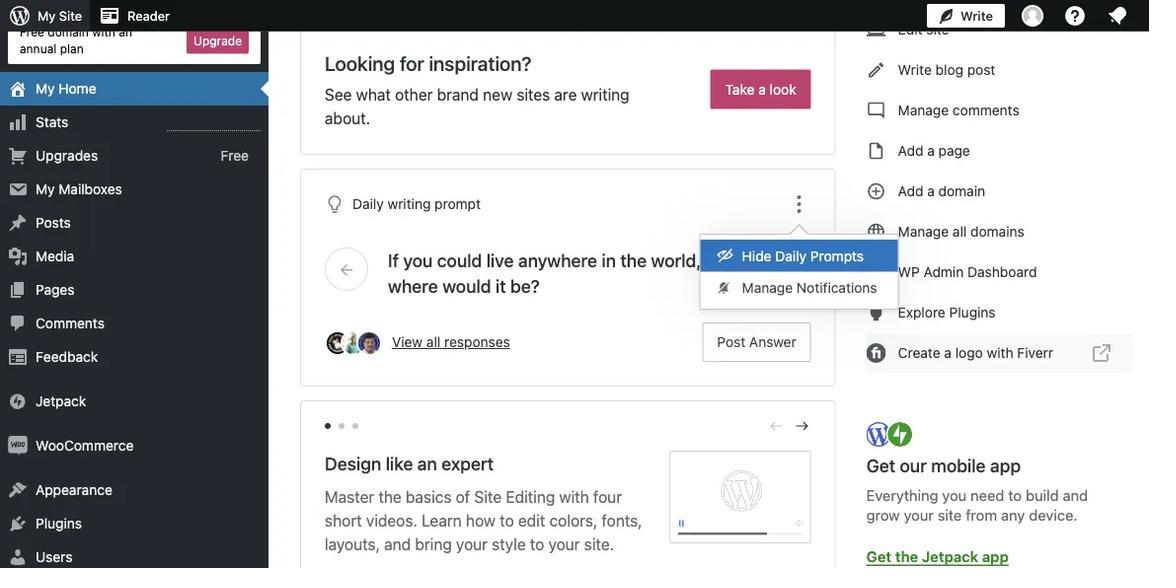 Task type: describe. For each thing, give the bounding box(es) containing it.
write for write
[[961, 8, 993, 23]]

wp admin dashboard link
[[867, 253, 1134, 292]]

an inside free domain with an annual plan
[[119, 25, 132, 39]]

1 horizontal spatial jetpack
[[922, 548, 979, 565]]

responses
[[444, 334, 510, 351]]

show previous prompt image
[[338, 261, 355, 278]]

in
[[602, 250, 616, 271]]

free for free
[[221, 148, 249, 164]]

add a domain
[[898, 183, 986, 199]]

layouts,
[[325, 536, 380, 554]]

from
[[966, 506, 997, 524]]

1 vertical spatial an
[[417, 454, 437, 475]]

site inside master the basics of site editing with four short videos. learn how to edit colors, fonts, layouts, and bring your style to your site.
[[474, 488, 502, 507]]

other
[[395, 85, 433, 104]]

laptop image
[[867, 18, 886, 41]]

fiverr
[[1017, 345, 1054, 361]]

jetpack link
[[0, 385, 269, 419]]

design
[[325, 454, 381, 475]]

live
[[487, 250, 514, 271]]

appearance link
[[0, 474, 269, 508]]

are
[[554, 85, 577, 104]]

you for site
[[942, 487, 967, 504]]

looking
[[325, 51, 395, 75]]

insert_drive_file image
[[867, 139, 886, 163]]

view
[[392, 334, 423, 351]]

all for view
[[426, 334, 441, 351]]

my mailboxes
[[36, 181, 122, 198]]

wordpress and jetpack app image
[[867, 421, 915, 449]]

with inside free domain with an annual plan
[[92, 25, 115, 39]]

edit image
[[867, 58, 886, 82]]

prompts
[[810, 248, 864, 264]]

edit
[[518, 512, 545, 531]]

app
[[982, 548, 1009, 565]]

reader link
[[90, 0, 178, 32]]

fonts,
[[602, 512, 642, 531]]

could
[[437, 250, 482, 271]]

what
[[356, 85, 391, 104]]

manage notifications
[[742, 280, 877, 296]]

0 horizontal spatial daily
[[352, 196, 384, 212]]

page
[[939, 143, 970, 159]]

write blog post
[[898, 62, 996, 78]]

reader
[[127, 8, 170, 23]]

write link
[[927, 0, 1005, 32]]

my site link
[[0, 0, 90, 32]]

learn
[[422, 512, 462, 531]]

the inside if you could live anywhere in the world, where would it be?
[[620, 250, 647, 271]]

short
[[325, 512, 362, 531]]

basics
[[406, 488, 452, 507]]

manage comments link
[[867, 91, 1134, 130]]

manage for manage all domains
[[898, 224, 949, 240]]

new
[[483, 85, 513, 104]]

videos.
[[366, 512, 418, 531]]

hide daily prompts button
[[701, 240, 898, 272]]

editing
[[506, 488, 555, 507]]

jetpack inside "link"
[[36, 394, 86, 410]]

pager controls element
[[325, 418, 811, 435]]

write for write blog post
[[898, 62, 932, 78]]

inspiration?
[[429, 51, 532, 75]]

everything you need to build and grow your site from any device.
[[867, 487, 1088, 524]]

edit
[[898, 21, 923, 38]]

daily writing prompt
[[352, 196, 481, 212]]

view all responses
[[392, 334, 510, 351]]

my for my mailboxes
[[36, 181, 55, 198]]

manage notifications link
[[701, 272, 898, 304]]

prompt
[[435, 196, 481, 212]]

see
[[325, 85, 352, 104]]

manage for manage comments
[[898, 102, 949, 118]]

and inside master the basics of site editing with four short videos. learn how to edit colors, fonts, layouts, and bring your style to your site.
[[384, 536, 411, 554]]

previous image
[[768, 418, 786, 435]]

feedback link
[[0, 341, 269, 374]]

0 vertical spatial site
[[926, 21, 949, 38]]

users link
[[0, 541, 269, 569]]

expert
[[442, 454, 494, 475]]

show next prompt image
[[781, 261, 798, 278]]

create a logo with fiverr link
[[867, 334, 1134, 373]]

take
[[725, 81, 755, 97]]

a for logo
[[944, 345, 952, 361]]

post answer
[[717, 334, 796, 351]]

the for get the jetpack app
[[895, 548, 918, 565]]

hide daily prompts
[[742, 248, 864, 264]]

dashboard
[[968, 264, 1037, 280]]

1 horizontal spatial plugins
[[949, 305, 996, 321]]

post
[[717, 334, 746, 351]]

about.
[[325, 109, 370, 128]]

a for domain
[[927, 183, 935, 199]]

get for get our mobile app
[[867, 456, 896, 477]]

daily inside button
[[775, 248, 807, 264]]

img image for jetpack
[[8, 392, 28, 412]]

upgrades
[[36, 148, 98, 164]]

colors,
[[550, 512, 598, 531]]

1 vertical spatial writing
[[388, 196, 431, 212]]

home
[[59, 81, 96, 97]]

like
[[386, 454, 413, 475]]

upgrade
[[194, 34, 242, 48]]

for
[[400, 51, 424, 75]]

take a look link
[[711, 70, 811, 109]]

2 horizontal spatial with
[[987, 345, 1014, 361]]

all for manage
[[953, 224, 967, 240]]

four
[[593, 488, 622, 507]]

everything
[[867, 487, 938, 504]]

where
[[388, 275, 438, 297]]

and inside everything you need to build and grow your site from any device.
[[1063, 487, 1088, 504]]

explore plugins link
[[867, 293, 1134, 333]]

my for my site
[[38, 8, 56, 23]]

admin
[[924, 264, 964, 280]]

logo
[[956, 345, 983, 361]]

stats
[[36, 114, 68, 130]]

style
[[492, 536, 526, 554]]

mailboxes
[[59, 181, 122, 198]]

grow
[[867, 506, 900, 524]]

look
[[770, 81, 796, 97]]

toggle menu image
[[788, 193, 811, 216]]

stats link
[[0, 106, 269, 139]]

woocommerce link
[[0, 430, 269, 463]]

explore plugins
[[898, 305, 996, 321]]

posts
[[36, 215, 71, 231]]

a for page
[[927, 143, 935, 159]]

my profile image
[[1022, 5, 1044, 27]]

blog
[[936, 62, 964, 78]]

0 horizontal spatial your
[[456, 536, 488, 554]]

highest hourly views 0 image
[[167, 119, 261, 131]]



Task type: locate. For each thing, give the bounding box(es) containing it.
to left build
[[1008, 487, 1022, 504]]

1 vertical spatial to
[[500, 512, 514, 531]]

posts link
[[0, 206, 269, 240]]

0 horizontal spatial with
[[92, 25, 115, 39]]

add for add a page
[[898, 143, 924, 159]]

2 horizontal spatial to
[[1008, 487, 1022, 504]]

0 horizontal spatial site
[[59, 8, 82, 23]]

2 manage from the top
[[898, 224, 949, 240]]

add down add a page
[[898, 183, 924, 199]]

design like an expert
[[325, 454, 494, 475]]

site up how
[[474, 488, 502, 507]]

2 vertical spatial the
[[895, 548, 918, 565]]

menu containing hide daily prompts
[[701, 235, 898, 309]]

would
[[443, 275, 491, 297]]

1 horizontal spatial your
[[549, 536, 580, 554]]

a
[[759, 81, 766, 97], [927, 143, 935, 159], [927, 183, 935, 199], [944, 345, 952, 361]]

0 vertical spatial plugins
[[949, 305, 996, 321]]

0 vertical spatial and
[[1063, 487, 1088, 504]]

plugins up the create a logo with fiverr
[[949, 305, 996, 321]]

world,
[[651, 250, 702, 271]]

img image inside the woocommerce link
[[8, 437, 28, 456]]

my home
[[36, 81, 96, 97]]

jetpack left app
[[922, 548, 979, 565]]

wp admin dashboard
[[898, 264, 1037, 280]]

your
[[904, 506, 934, 524], [456, 536, 488, 554], [549, 536, 580, 554]]

img image
[[8, 392, 28, 412], [8, 437, 28, 456]]

to
[[1008, 487, 1022, 504], [500, 512, 514, 531], [530, 536, 544, 554]]

media link
[[0, 240, 269, 274]]

0 vertical spatial site
[[59, 8, 82, 23]]

0 vertical spatial manage
[[898, 102, 949, 118]]

the right in
[[620, 250, 647, 271]]

looking for inspiration?
[[325, 51, 532, 75]]

you right if
[[403, 250, 433, 271]]

the up videos.
[[379, 488, 402, 507]]

1 vertical spatial get
[[867, 548, 892, 565]]

2 vertical spatial to
[[530, 536, 544, 554]]

add a page
[[898, 143, 970, 159]]

manage inside manage all domains link
[[898, 224, 949, 240]]

view all responses link
[[392, 332, 693, 353]]

add a page link
[[867, 131, 1134, 171]]

answered users image
[[325, 331, 351, 356], [341, 331, 366, 356]]

get our mobile app
[[867, 456, 1021, 477]]

1 vertical spatial site
[[938, 506, 962, 524]]

write left blog on the right top of the page
[[898, 62, 932, 78]]

you inside if you could live anywhere in the world, where would it be?
[[403, 250, 433, 271]]

plugins up users
[[36, 516, 82, 532]]

you
[[403, 250, 433, 271], [942, 487, 967, 504]]

a left page on the right of the page
[[927, 143, 935, 159]]

0 vertical spatial an
[[119, 25, 132, 39]]

1 horizontal spatial free
[[221, 148, 249, 164]]

free up annual plan
[[20, 25, 44, 39]]

my for my home
[[36, 81, 55, 97]]

an right like
[[417, 454, 437, 475]]

2 vertical spatial with
[[559, 488, 589, 507]]

1 vertical spatial plugins
[[36, 516, 82, 532]]

1 horizontal spatial the
[[620, 250, 647, 271]]

0 horizontal spatial the
[[379, 488, 402, 507]]

add for add a domain
[[898, 183, 924, 199]]

all left domains
[[953, 224, 967, 240]]

1 horizontal spatial daily
[[775, 248, 807, 264]]

how
[[466, 512, 496, 531]]

1 vertical spatial you
[[942, 487, 967, 504]]

a for look
[[759, 81, 766, 97]]

explore
[[898, 305, 946, 321]]

1 vertical spatial all
[[426, 334, 441, 351]]

daily
[[352, 196, 384, 212], [775, 248, 807, 264]]

free for free domain with an annual plan
[[20, 25, 44, 39]]

tooltip containing hide daily prompts
[[700, 224, 899, 310]]

to down edit
[[530, 536, 544, 554]]

1 horizontal spatial write
[[961, 8, 993, 23]]

plugins
[[949, 305, 996, 321], [36, 516, 82, 532]]

0 horizontal spatial and
[[384, 536, 411, 554]]

create a logo with fiverr
[[898, 345, 1054, 361]]

and right build
[[1063, 487, 1088, 504]]

hide
[[742, 248, 772, 264]]

0 horizontal spatial plugins
[[36, 516, 82, 532]]

the for master the basics of site editing with four short videos. learn how to edit colors, fonts, layouts, and bring your style to your site.
[[379, 488, 402, 507]]

write
[[961, 8, 993, 23], [898, 62, 932, 78]]

and down videos.
[[384, 536, 411, 554]]

1 img image from the top
[[8, 392, 28, 412]]

answered users image
[[356, 331, 382, 356]]

pages
[[36, 282, 75, 298]]

writing left prompt
[[388, 196, 431, 212]]

manage your notifications image
[[1106, 4, 1130, 28]]

my up posts
[[36, 181, 55, 198]]

edit site
[[898, 21, 949, 38]]

an
[[119, 25, 132, 39], [417, 454, 437, 475]]

1 horizontal spatial to
[[530, 536, 544, 554]]

answered users image left answered users image
[[325, 331, 351, 356]]

domain down "my site" on the left top of the page
[[48, 25, 89, 39]]

site.
[[584, 536, 614, 554]]

mode_comment image
[[867, 99, 886, 122]]

my left home
[[36, 81, 55, 97]]

1 vertical spatial my
[[36, 81, 55, 97]]

1 get from the top
[[867, 456, 896, 477]]

the
[[620, 250, 647, 271], [379, 488, 402, 507], [895, 548, 918, 565]]

a left look
[[759, 81, 766, 97]]

1 answered users image from the left
[[325, 331, 351, 356]]

see what other brand new sites are writing about.
[[325, 85, 630, 128]]

post answer link
[[702, 323, 811, 362]]

a left "logo"
[[944, 345, 952, 361]]

1 vertical spatial domain
[[939, 183, 986, 199]]

0 horizontal spatial domain
[[48, 25, 89, 39]]

my site
[[38, 8, 82, 23]]

0 horizontal spatial free
[[20, 25, 44, 39]]

free inside free domain with an annual plan
[[20, 25, 44, 39]]

manage comments
[[898, 102, 1020, 118]]

if
[[388, 250, 399, 271]]

get for get the jetpack app
[[867, 548, 892, 565]]

of
[[456, 488, 470, 507]]

sites
[[517, 85, 550, 104]]

writing right are
[[581, 85, 630, 104]]

0 vertical spatial add
[[898, 143, 924, 159]]

2 answered users image from the left
[[341, 331, 366, 356]]

1 vertical spatial the
[[379, 488, 402, 507]]

0 horizontal spatial jetpack
[[36, 394, 86, 410]]

my up annual plan
[[38, 8, 56, 23]]

0 vertical spatial write
[[961, 8, 993, 23]]

2 horizontal spatial your
[[904, 506, 934, 524]]

help image
[[1063, 4, 1087, 28]]

2 img image from the top
[[8, 437, 28, 456]]

1 vertical spatial free
[[221, 148, 249, 164]]

master the basics of site editing with four short videos. learn how to edit colors, fonts, layouts, and bring your style to your site.
[[325, 488, 642, 554]]

0 vertical spatial daily
[[352, 196, 384, 212]]

an down reader
[[119, 25, 132, 39]]

with inside master the basics of site editing with four short videos. learn how to edit colors, fonts, layouts, and bring your style to your site.
[[559, 488, 589, 507]]

add right insert_drive_file icon
[[898, 143, 924, 159]]

be?
[[510, 275, 540, 297]]

write blog post link
[[867, 50, 1134, 90]]

to up style
[[500, 512, 514, 531]]

and
[[1063, 487, 1088, 504], [384, 536, 411, 554]]

wp
[[898, 264, 920, 280]]

1 vertical spatial write
[[898, 62, 932, 78]]

1 vertical spatial jetpack
[[922, 548, 979, 565]]

1 horizontal spatial and
[[1063, 487, 1088, 504]]

img image for woocommerce
[[8, 437, 28, 456]]

1 horizontal spatial site
[[474, 488, 502, 507]]

feedback
[[36, 349, 98, 365]]

0 vertical spatial with
[[92, 25, 115, 39]]

comments
[[36, 316, 105, 332]]

2 vertical spatial my
[[36, 181, 55, 198]]

0 vertical spatial jetpack
[[36, 394, 86, 410]]

1 vertical spatial and
[[384, 536, 411, 554]]

1 vertical spatial site
[[474, 488, 502, 507]]

0 vertical spatial get
[[867, 456, 896, 477]]

0 vertical spatial my
[[38, 8, 56, 23]]

your inside everything you need to build and grow your site from any device.
[[904, 506, 934, 524]]

site right edit
[[926, 21, 949, 38]]

appearance
[[36, 482, 112, 499]]

1 vertical spatial add
[[898, 183, 924, 199]]

domain inside free domain with an annual plan
[[48, 25, 89, 39]]

take a look
[[725, 81, 796, 97]]

1 vertical spatial img image
[[8, 437, 28, 456]]

get left our
[[867, 456, 896, 477]]

1 vertical spatial with
[[987, 345, 1014, 361]]

master
[[325, 488, 374, 507]]

mobile app
[[931, 456, 1021, 477]]

0 vertical spatial all
[[953, 224, 967, 240]]

with
[[92, 25, 115, 39], [987, 345, 1014, 361], [559, 488, 589, 507]]

the down grow
[[895, 548, 918, 565]]

0 horizontal spatial an
[[119, 25, 132, 39]]

daily up show previous prompt image
[[352, 196, 384, 212]]

site
[[59, 8, 82, 23], [474, 488, 502, 507]]

manage up add a page
[[898, 102, 949, 118]]

1 vertical spatial daily
[[775, 248, 807, 264]]

to inside everything you need to build and grow your site from any device.
[[1008, 487, 1022, 504]]

0 vertical spatial img image
[[8, 392, 28, 412]]

my home link
[[0, 72, 269, 106]]

you for where
[[403, 250, 433, 271]]

0 vertical spatial free
[[20, 25, 44, 39]]

your down everything at the bottom of the page
[[904, 506, 934, 524]]

get down grow
[[867, 548, 892, 565]]

add
[[898, 143, 924, 159], [898, 183, 924, 199]]

your down how
[[456, 536, 488, 554]]

1 horizontal spatial you
[[942, 487, 967, 504]]

1 add from the top
[[898, 143, 924, 159]]

manage all domains
[[898, 224, 1025, 240]]

0 horizontal spatial writing
[[388, 196, 431, 212]]

menu
[[701, 235, 898, 309]]

1 horizontal spatial with
[[559, 488, 589, 507]]

1 vertical spatial manage
[[898, 224, 949, 240]]

1 manage from the top
[[898, 102, 949, 118]]

writing inside see what other brand new sites are writing about.
[[581, 85, 630, 104]]

domain up manage all domains
[[939, 183, 986, 199]]

1 horizontal spatial writing
[[581, 85, 630, 104]]

site left from
[[938, 506, 962, 524]]

img image inside jetpack "link"
[[8, 392, 28, 412]]

comments link
[[0, 307, 269, 341]]

domains
[[971, 224, 1025, 240]]

all right view
[[426, 334, 441, 351]]

manage inside 'manage comments' link
[[898, 102, 949, 118]]

1 horizontal spatial all
[[953, 224, 967, 240]]

1 horizontal spatial an
[[417, 454, 437, 475]]

next image
[[794, 418, 811, 435]]

media
[[36, 248, 74, 265]]

the inside master the basics of site editing with four short videos. learn how to edit colors, fonts, layouts, and bring your style to your site.
[[379, 488, 402, 507]]

you inside everything you need to build and grow your site from any device.
[[942, 487, 967, 504]]

my
[[38, 8, 56, 23], [36, 81, 55, 97], [36, 181, 55, 198]]

jetpack
[[36, 394, 86, 410], [922, 548, 979, 565]]

0 vertical spatial the
[[620, 250, 647, 271]]

0 vertical spatial you
[[403, 250, 433, 271]]

add a domain link
[[867, 172, 1134, 211]]

a down add a page
[[927, 183, 935, 199]]

0 horizontal spatial you
[[403, 250, 433, 271]]

anywhere
[[518, 250, 597, 271]]

free down "highest hourly views 0" image
[[221, 148, 249, 164]]

write up the post
[[961, 8, 993, 23]]

0 horizontal spatial all
[[426, 334, 441, 351]]

answered users image left view
[[341, 331, 366, 356]]

0 vertical spatial writing
[[581, 85, 630, 104]]

2 add from the top
[[898, 183, 924, 199]]

0 horizontal spatial write
[[898, 62, 932, 78]]

write inside 'link'
[[898, 62, 932, 78]]

site inside everything you need to build and grow your site from any device.
[[938, 506, 962, 524]]

0 vertical spatial to
[[1008, 487, 1022, 504]]

jetpack down 'feedback'
[[36, 394, 86, 410]]

upgrade button
[[187, 28, 249, 54]]

0 horizontal spatial to
[[500, 512, 514, 531]]

manage up wp
[[898, 224, 949, 240]]

site up free domain with an annual plan
[[59, 8, 82, 23]]

free domain with an annual plan
[[20, 25, 132, 56]]

get
[[867, 456, 896, 477], [867, 548, 892, 565]]

0 vertical spatial domain
[[48, 25, 89, 39]]

any device.
[[1001, 506, 1078, 524]]

daily up the manage notifications 'link'
[[775, 248, 807, 264]]

build
[[1026, 487, 1059, 504]]

you down get our mobile app
[[942, 487, 967, 504]]

my mailboxes link
[[0, 173, 269, 206]]

writing
[[581, 85, 630, 104], [388, 196, 431, 212]]

tooltip
[[700, 224, 899, 310]]

2 get from the top
[[867, 548, 892, 565]]

woocommerce
[[36, 438, 134, 454]]

your down colors,
[[549, 536, 580, 554]]

2 horizontal spatial the
[[895, 548, 918, 565]]

1 horizontal spatial domain
[[939, 183, 986, 199]]



Task type: vqa. For each thing, say whether or not it's contained in the screenshot.
settings
no



